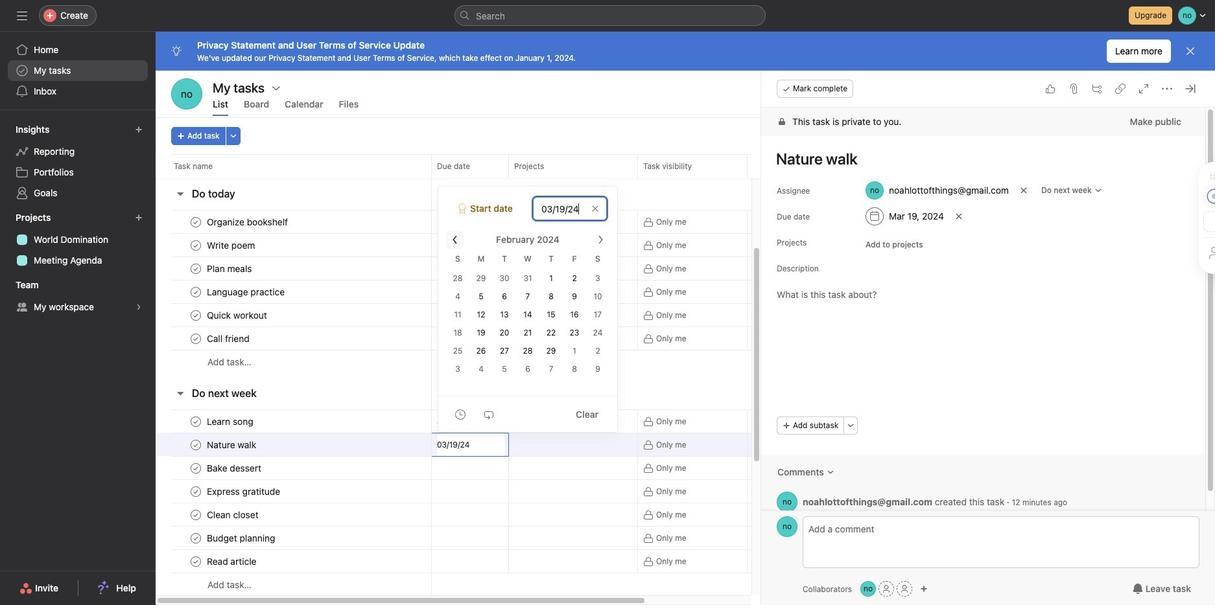 Task type: describe. For each thing, give the bounding box(es) containing it.
more actions for this task image
[[1162, 84, 1173, 94]]

next month image
[[595, 235, 606, 245]]

mark complete image for task name text box in 'express gratitude' "cell"
[[188, 484, 204, 500]]

mark complete checkbox for budget planning cell
[[188, 531, 204, 546]]

remove assignee image
[[1020, 187, 1028, 195]]

mark complete checkbox for the learn song cell
[[188, 414, 204, 430]]

mark complete image for task name text box in write poem cell
[[188, 238, 204, 253]]

mark complete checkbox for task name text field within nature walk cell
[[188, 437, 204, 453]]

mark complete checkbox for task name text box inside read article cell
[[188, 554, 204, 570]]

task name text field for language practice cell
[[204, 286, 289, 299]]

collapse task list for this section image
[[175, 388, 185, 399]]

add time image
[[455, 410, 466, 420]]

budget planning cell
[[156, 527, 432, 551]]

nature walk cell
[[156, 433, 432, 457]]

learn song cell
[[156, 410, 432, 434]]

add subtask image
[[1092, 84, 1102, 94]]

previous month image
[[450, 235, 460, 245]]

3 row from the top
[[156, 233, 879, 257]]

header do today tree grid
[[156, 210, 879, 374]]

global element
[[0, 32, 156, 110]]

mark complete image for task name text box inside read article cell
[[188, 554, 204, 570]]

4 row from the top
[[156, 257, 879, 281]]

projects element
[[0, 206, 156, 274]]

9 row from the top
[[156, 410, 879, 434]]

language practice cell
[[156, 280, 432, 304]]

copy task link image
[[1115, 84, 1126, 94]]

mark complete image for task name text field within language practice cell
[[188, 284, 204, 300]]

more options image
[[847, 422, 855, 430]]

mark complete checkbox for task name text box in write poem cell
[[188, 238, 204, 253]]

mark complete image for task name text field within the the learn song cell
[[188, 414, 204, 430]]

task name text field for read article cell
[[204, 555, 260, 568]]

linked projects for budget planning cell
[[508, 527, 638, 551]]

main content inside nature walk 'dialog'
[[761, 108, 1206, 529]]

express gratitude cell
[[156, 480, 432, 504]]

plan meals cell
[[156, 257, 432, 281]]

quick workout cell
[[156, 304, 432, 328]]

add or remove collaborators image
[[920, 586, 928, 593]]

16 row from the top
[[156, 573, 879, 597]]

mark complete checkbox for task name text field inside the quick workout cell
[[188, 308, 204, 323]]

mark complete checkbox for task name text box in the plan meals cell
[[188, 261, 204, 277]]

8 row from the top
[[156, 350, 879, 374]]

attachments: add a file to this task, nature walk image
[[1069, 84, 1079, 94]]

2 row from the top
[[156, 210, 879, 234]]

task name text field for 'express gratitude' "cell"
[[204, 485, 284, 498]]

mark complete checkbox for bake dessert "cell"
[[188, 461, 204, 476]]

mark complete image for task name text field within bake dessert "cell"
[[188, 461, 204, 476]]

task name text field for organize bookshelf cell
[[204, 216, 292, 229]]

none text field inside row
[[437, 434, 505, 457]]

5 row from the top
[[156, 280, 879, 304]]

mark complete image for task name text box within organize bookshelf cell
[[188, 214, 204, 230]]

header recently assigned tree grid
[[156, 80, 879, 174]]

task name text field for call friend cell
[[204, 332, 253, 345]]

mark complete image for task name text field in the call friend cell
[[188, 331, 204, 347]]

teams element
[[0, 274, 156, 320]]

clear due date image
[[591, 205, 599, 213]]

15 row from the top
[[156, 550, 879, 574]]

11 row from the top
[[156, 457, 879, 481]]

task name text field for bake dessert "cell"
[[204, 462, 265, 475]]

write poem cell
[[156, 233, 432, 257]]

10 row from the top
[[156, 433, 879, 457]]

14 row from the top
[[156, 527, 879, 551]]

mark complete checkbox for task name text field in the call friend cell
[[188, 331, 204, 347]]

read article cell
[[156, 550, 432, 574]]

mark complete checkbox for task name text field within the clean closet cell
[[188, 507, 204, 523]]

open user profile image
[[777, 517, 798, 538]]

mark complete image for task name text field within the clean closet cell
[[188, 507, 204, 523]]



Task type: vqa. For each thing, say whether or not it's contained in the screenshot.
Mark complete checkbox to the top
no



Task type: locate. For each thing, give the bounding box(es) containing it.
open user profile image
[[777, 492, 798, 513]]

full screen image
[[1139, 84, 1149, 94]]

task name text field for clean closet cell
[[204, 509, 262, 522]]

6 task name text field from the top
[[204, 555, 260, 568]]

Task name text field
[[204, 216, 292, 229], [204, 239, 259, 252], [204, 262, 256, 275], [204, 485, 284, 498], [204, 532, 279, 545], [204, 555, 260, 568]]

4 mark complete image from the top
[[188, 484, 204, 500]]

see details, my workspace image
[[135, 304, 143, 311]]

dismiss image
[[1186, 46, 1196, 56]]

Task name text field
[[204, 286, 289, 299], [204, 309, 271, 322], [204, 332, 253, 345], [204, 415, 257, 428], [204, 439, 260, 452], [204, 462, 265, 475], [204, 509, 262, 522]]

5 mark complete checkbox from the top
[[188, 531, 204, 546]]

mark complete image inside bake dessert "cell"
[[188, 461, 204, 476]]

1 mark complete checkbox from the top
[[188, 238, 204, 253]]

mark complete image inside clean closet cell
[[188, 507, 204, 523]]

clean closet cell
[[156, 503, 432, 527]]

1 task name text field from the top
[[204, 286, 289, 299]]

8 mark complete image from the top
[[188, 531, 204, 546]]

mark complete checkbox inside read article cell
[[188, 554, 204, 570]]

2 mark complete image from the top
[[188, 261, 204, 277]]

linked projects for express gratitude cell
[[508, 480, 638, 504]]

task name text field inside bake dessert "cell"
[[204, 462, 265, 475]]

task name text field for quick workout cell
[[204, 309, 271, 322]]

task name text field inside organize bookshelf cell
[[204, 216, 292, 229]]

header do next week tree grid
[[156, 410, 879, 597]]

task name text field inside language practice cell
[[204, 286, 289, 299]]

mark complete checkbox inside quick workout cell
[[188, 308, 204, 323]]

task name text field inside call friend cell
[[204, 332, 253, 345]]

task name text field for the learn song cell
[[204, 415, 257, 428]]

1 row from the top
[[156, 154, 879, 178]]

task name text field for plan meals cell
[[204, 262, 256, 275]]

5 task name text field from the top
[[204, 532, 279, 545]]

6 task name text field from the top
[[204, 462, 265, 475]]

0 likes. click to like this task image
[[1045, 84, 1056, 94]]

mark complete checkbox for task name text field within language practice cell
[[188, 284, 204, 300]]

None text field
[[437, 434, 505, 457]]

insights element
[[0, 118, 156, 206]]

nature walk dialog
[[761, 71, 1215, 606]]

task name text field inside read article cell
[[204, 555, 260, 568]]

mark complete checkbox inside organize bookshelf cell
[[188, 214, 204, 230]]

6 mark complete checkbox from the top
[[188, 437, 204, 453]]

call friend cell
[[156, 327, 432, 351]]

Mark complete checkbox
[[188, 214, 204, 230], [188, 414, 204, 430], [188, 461, 204, 476], [188, 484, 204, 500], [188, 531, 204, 546]]

linked projects for read article cell
[[508, 550, 638, 574]]

mark complete checkbox inside plan meals cell
[[188, 261, 204, 277]]

task name text field inside clean closet cell
[[204, 509, 262, 522]]

task name text field inside quick workout cell
[[204, 309, 271, 322]]

mark complete image for task name text field inside the quick workout cell
[[188, 308, 204, 323]]

5 task name text field from the top
[[204, 439, 260, 452]]

task name text field inside plan meals cell
[[204, 262, 256, 275]]

7 task name text field from the top
[[204, 509, 262, 522]]

mark complete image for task name text box within the budget planning cell
[[188, 531, 204, 546]]

4 mark complete image from the top
[[188, 308, 204, 323]]

mark complete image inside organize bookshelf cell
[[188, 214, 204, 230]]

more actions image
[[229, 132, 237, 140]]

mark complete checkbox inside call friend cell
[[188, 331, 204, 347]]

2 mark complete image from the top
[[188, 414, 204, 430]]

Search tasks, projects, and more text field
[[455, 5, 766, 26]]

7 row from the top
[[156, 327, 879, 351]]

comments image
[[827, 469, 834, 477]]

task name text field for write poem cell
[[204, 239, 259, 252]]

mark complete image inside plan meals cell
[[188, 261, 204, 277]]

banner
[[156, 32, 1215, 71]]

mark complete image for task name text field within nature walk cell
[[188, 437, 204, 453]]

mark complete checkbox inside nature walk cell
[[188, 437, 204, 453]]

4 mark complete checkbox from the top
[[188, 308, 204, 323]]

view profile settings image
[[171, 78, 202, 110]]

5 mark complete image from the top
[[188, 331, 204, 347]]

mark complete checkbox inside language practice cell
[[188, 284, 204, 300]]

Mark complete checkbox
[[188, 238, 204, 253], [188, 261, 204, 277], [188, 284, 204, 300], [188, 308, 204, 323], [188, 331, 204, 347], [188, 437, 204, 453], [188, 507, 204, 523], [188, 554, 204, 570]]

4 mark complete checkbox from the top
[[188, 484, 204, 500]]

1 mark complete image from the top
[[188, 214, 204, 230]]

mark complete image inside write poem cell
[[188, 238, 204, 253]]

13 row from the top
[[156, 503, 879, 527]]

12 row from the top
[[156, 480, 879, 504]]

mark complete image inside the learn song cell
[[188, 414, 204, 430]]

new insights image
[[135, 126, 143, 134]]

2 task name text field from the top
[[204, 239, 259, 252]]

mark complete checkbox inside the learn song cell
[[188, 414, 204, 430]]

add or remove collaborators image
[[861, 582, 876, 597]]

task name text field inside the learn song cell
[[204, 415, 257, 428]]

4 task name text field from the top
[[204, 415, 257, 428]]

organize bookshelf cell
[[156, 210, 432, 234]]

set to repeat image
[[484, 410, 494, 420]]

mark complete image inside nature walk cell
[[188, 437, 204, 453]]

2 mark complete checkbox from the top
[[188, 261, 204, 277]]

mark complete image inside quick workout cell
[[188, 308, 204, 323]]

Task Name text field
[[768, 144, 1190, 174]]

task name text field inside budget planning cell
[[204, 532, 279, 545]]

3 mark complete checkbox from the top
[[188, 284, 204, 300]]

1 mark complete checkbox from the top
[[188, 214, 204, 230]]

2 mark complete checkbox from the top
[[188, 414, 204, 430]]

3 mark complete image from the top
[[188, 284, 204, 300]]

mark complete image for task name text box in the plan meals cell
[[188, 261, 204, 277]]

column header
[[171, 154, 435, 178]]

3 mark complete image from the top
[[188, 461, 204, 476]]

6 row from the top
[[156, 304, 879, 328]]

task name text field inside 'express gratitude' "cell"
[[204, 485, 284, 498]]

main content
[[761, 108, 1206, 529]]

hide sidebar image
[[17, 10, 27, 21]]

mark complete image
[[188, 214, 204, 230], [188, 261, 204, 277], [188, 284, 204, 300], [188, 308, 204, 323], [188, 331, 204, 347], [188, 437, 204, 453], [188, 507, 204, 523], [188, 531, 204, 546]]

show options image
[[271, 83, 282, 93]]

task name text field for nature walk cell
[[204, 439, 260, 452]]

mark complete checkbox inside clean closet cell
[[188, 507, 204, 523]]

7 mark complete image from the top
[[188, 507, 204, 523]]

task name text field inside write poem cell
[[204, 239, 259, 252]]

row
[[156, 154, 879, 178], [156, 210, 879, 234], [156, 233, 879, 257], [156, 257, 879, 281], [156, 280, 879, 304], [156, 304, 879, 328], [156, 327, 879, 351], [156, 350, 879, 374], [156, 410, 879, 434], [156, 433, 879, 457], [156, 457, 879, 481], [156, 480, 879, 504], [156, 503, 879, 527], [156, 527, 879, 551], [156, 550, 879, 574], [156, 573, 879, 597]]

mark complete checkbox inside bake dessert "cell"
[[188, 461, 204, 476]]

4 task name text field from the top
[[204, 485, 284, 498]]

new project or portfolio image
[[135, 214, 143, 222]]

mark complete checkbox inside budget planning cell
[[188, 531, 204, 546]]

mark complete image inside read article cell
[[188, 554, 204, 570]]

2 task name text field from the top
[[204, 309, 271, 322]]

clear due date image
[[955, 213, 963, 220]]

mark complete image inside budget planning cell
[[188, 531, 204, 546]]

6 mark complete image from the top
[[188, 437, 204, 453]]

5 mark complete checkbox from the top
[[188, 331, 204, 347]]

8 mark complete checkbox from the top
[[188, 554, 204, 570]]

mark complete checkbox for organize bookshelf cell
[[188, 214, 204, 230]]

7 mark complete checkbox from the top
[[188, 507, 204, 523]]

close details image
[[1186, 84, 1196, 94]]

mark complete checkbox inside write poem cell
[[188, 238, 204, 253]]

3 task name text field from the top
[[204, 262, 256, 275]]

linked projects for clean closet cell
[[508, 503, 638, 527]]

1 mark complete image from the top
[[188, 238, 204, 253]]

Due date text field
[[533, 197, 607, 220]]

mark complete checkbox inside 'express gratitude' "cell"
[[188, 484, 204, 500]]

3 mark complete checkbox from the top
[[188, 461, 204, 476]]

task name text field inside nature walk cell
[[204, 439, 260, 452]]

mark complete image inside language practice cell
[[188, 284, 204, 300]]

collapse task list for this section image
[[175, 189, 185, 199]]

5 mark complete image from the top
[[188, 554, 204, 570]]

mark complete image
[[188, 238, 204, 253], [188, 414, 204, 430], [188, 461, 204, 476], [188, 484, 204, 500], [188, 554, 204, 570]]

1 task name text field from the top
[[204, 216, 292, 229]]

mark complete image inside 'express gratitude' "cell"
[[188, 484, 204, 500]]

3 task name text field from the top
[[204, 332, 253, 345]]

mark complete image inside call friend cell
[[188, 331, 204, 347]]

task name text field for budget planning cell
[[204, 532, 279, 545]]

mark complete checkbox for 'express gratitude' "cell"
[[188, 484, 204, 500]]

bake dessert cell
[[156, 457, 432, 481]]



